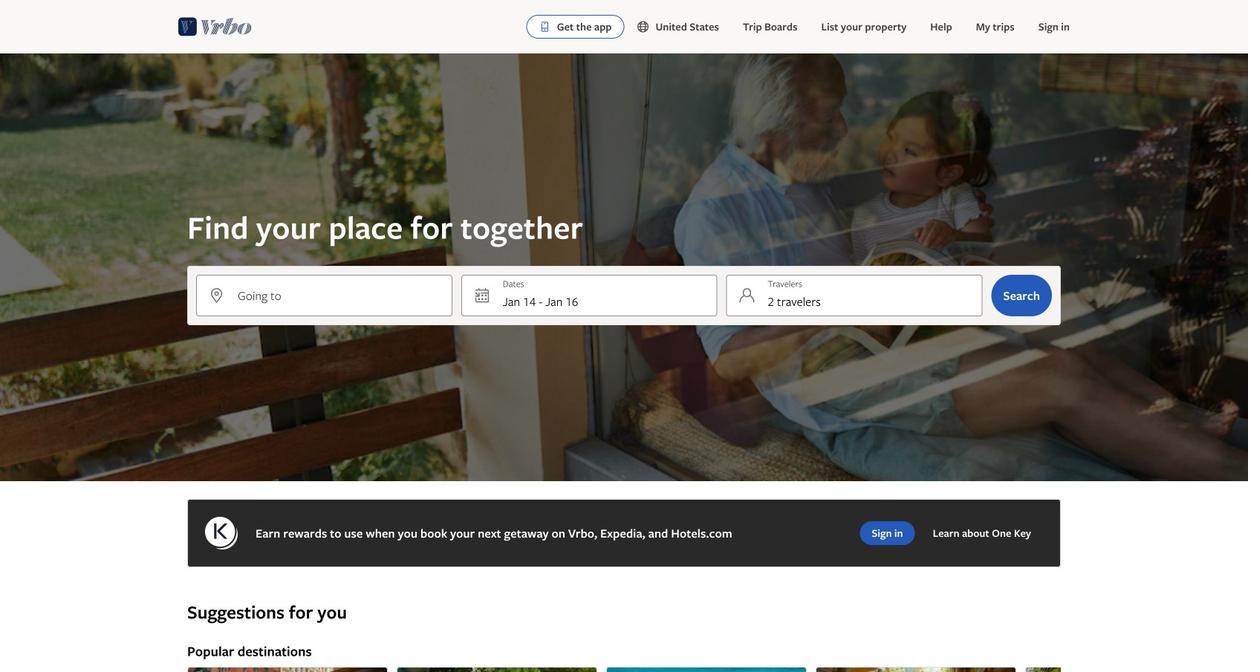Task type: describe. For each thing, give the bounding box(es) containing it.
south beach featuring tropical scenes, general coastal views and a beach image
[[1025, 667, 1226, 672]]

soho - tribeca which includes street scenes and a city image
[[187, 667, 388, 672]]

download the app button image
[[539, 21, 551, 33]]

las vegas featuring interior views image
[[816, 667, 1016, 672]]

georgetown - foggy bottom showing a house, a city and street scenes image
[[397, 667, 597, 672]]



Task type: vqa. For each thing, say whether or not it's contained in the screenshot.
The Soho - Tribeca Which Includes Street Scenes And A City image at the bottom
yes



Task type: locate. For each thing, give the bounding box(es) containing it.
wizard region
[[0, 53, 1248, 481]]

small image
[[636, 20, 656, 33]]

main content
[[0, 53, 1248, 672]]

vrbo logo image
[[178, 15, 252, 39]]

cancun which includes a sandy beach, landscape views and general coastal views image
[[606, 667, 807, 672]]



